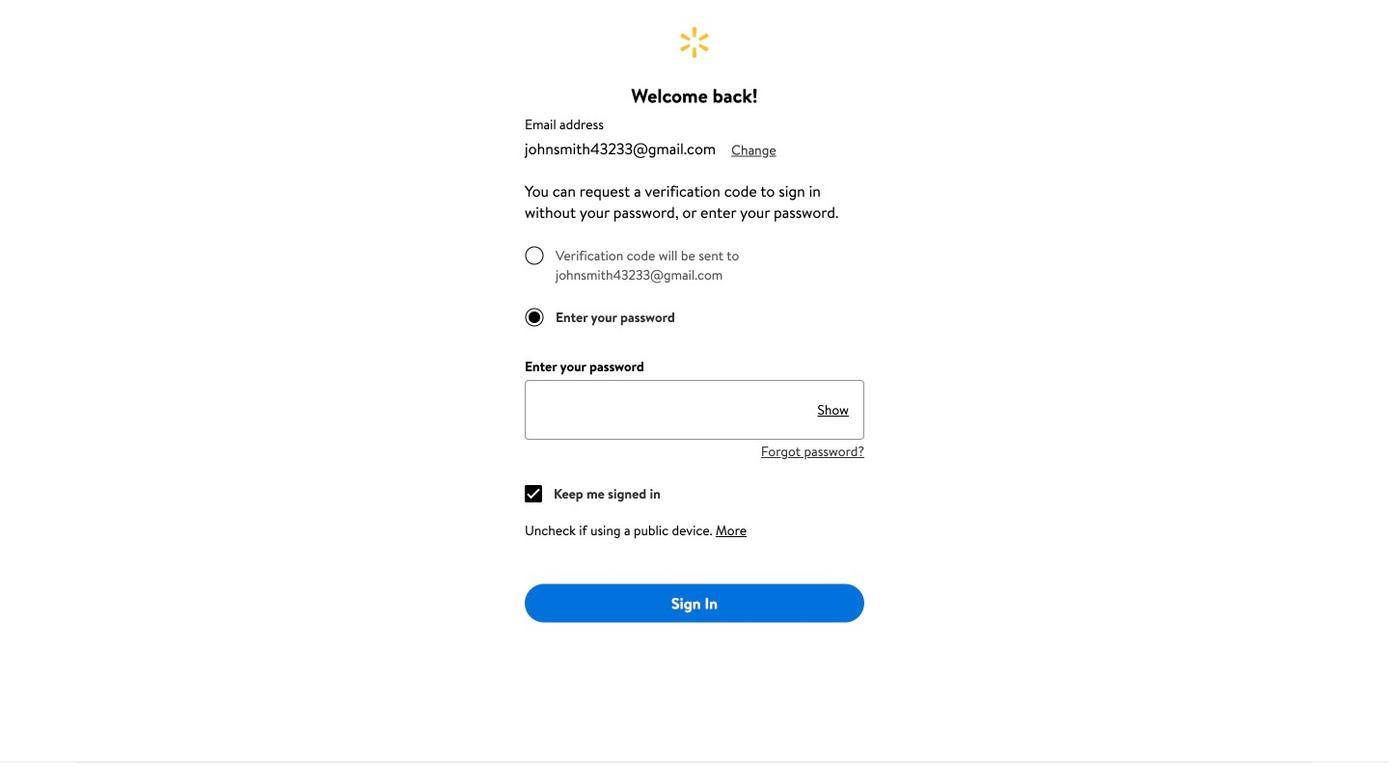 Task type: vqa. For each thing, say whether or not it's contained in the screenshot.
option
yes



Task type: locate. For each thing, give the bounding box(es) containing it.
None radio
[[525, 308, 544, 327]]

Enter your password password field
[[525, 380, 803, 440]]

None radio
[[525, 246, 544, 265]]

None checkbox
[[525, 486, 542, 503]]



Task type: describe. For each thing, give the bounding box(es) containing it.
walmart logo with link to homepage. image
[[681, 27, 709, 58]]

password element
[[525, 357, 645, 376]]



